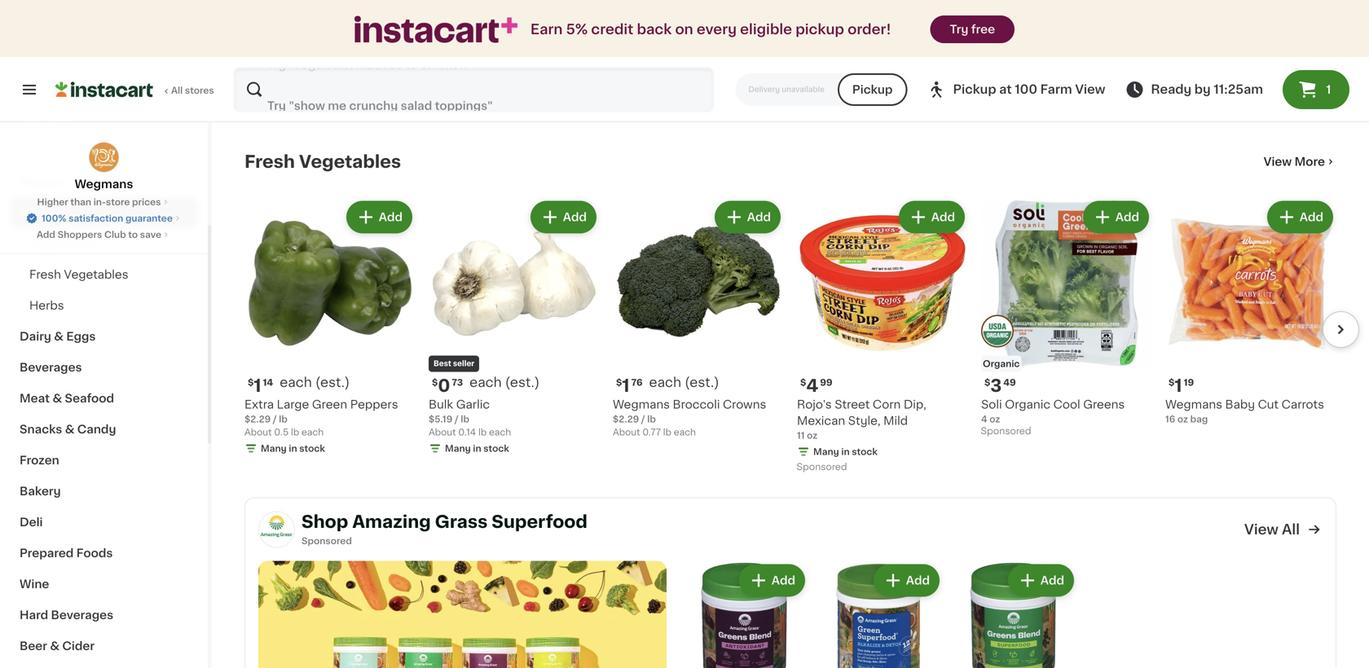 Task type: vqa. For each thing, say whether or not it's contained in the screenshot.
leftmost Ravioli
no



Task type: describe. For each thing, give the bounding box(es) containing it.
order!
[[848, 22, 892, 36]]

stores
[[185, 86, 214, 95]]

seafood
[[65, 393, 114, 404]]

product group containing 3
[[982, 198, 1153, 441]]

$1.14 each (estimated) element
[[245, 375, 416, 397]]

than
[[70, 198, 91, 207]]

candy
[[77, 424, 116, 435]]

bakery link
[[10, 476, 198, 507]]

each inside extra large green peppers $2.29 / lb about 0.5 lb each
[[302, 428, 324, 437]]

1 vertical spatial vegetables
[[64, 269, 128, 280]]

shop amazing grass superfood spo nsored
[[302, 513, 588, 546]]

meat & seafood link
[[10, 383, 198, 414]]

each right 47
[[834, 18, 866, 31]]

$ 2 89
[[985, 19, 1016, 36]]

carrots
[[1282, 399, 1325, 411]]

each inside 'bulk garlic $5.19 / lb about 0.14 lb each'
[[489, 428, 511, 437]]

1 for $ 1 14 each (est.)
[[254, 377, 261, 395]]

eggs
[[66, 331, 96, 342]]

family
[[542, 40, 584, 52]]

pickup button
[[838, 73, 908, 106]]

$ 1 19
[[1169, 377, 1195, 395]]

hard
[[20, 610, 48, 621]]

by
[[1195, 84, 1211, 95]]

herbs
[[29, 300, 64, 311]]

dairy
[[20, 331, 51, 342]]

extra
[[245, 399, 274, 411]]

wegmans link
[[75, 142, 133, 192]]

lb up "0.42"
[[832, 56, 841, 65]]

ready
[[1152, 84, 1192, 95]]

lb right "0.42"
[[849, 69, 858, 78]]

view more
[[1264, 156, 1326, 168]]

(est.) for $ 1 76 each (est.)
[[685, 376, 720, 389]]

spray
[[1023, 40, 1056, 52]]

cider
[[62, 641, 95, 652]]

foods
[[76, 548, 113, 559]]

peppers
[[350, 399, 398, 411]]

mexican
[[797, 415, 846, 427]]

amazing
[[352, 513, 431, 531]]

ocean spray cranberries 12 oz
[[982, 40, 1126, 65]]

2 horizontal spatial stock
[[852, 448, 878, 457]]

pt
[[619, 56, 629, 65]]

farm
[[1041, 84, 1073, 95]]

pickup for pickup
[[853, 84, 893, 95]]

fresh fruits link
[[10, 228, 198, 259]]

mild
[[884, 415, 908, 427]]

snacks & candy link
[[10, 414, 198, 445]]

wegmans for wegmans baby cut carrots 16 oz bag
[[1166, 399, 1223, 411]]

sponsored badge image for 3
[[797, 463, 847, 472]]

wegmans logo image
[[88, 142, 119, 173]]

soli organic cool greens 4 oz
[[982, 399, 1125, 424]]

0 vertical spatial beverages
[[20, 362, 82, 373]]

satisfaction
[[69, 214, 123, 223]]

higher than in-store prices link
[[37, 196, 171, 209]]

snacks & candy
[[20, 424, 116, 435]]

best seller
[[434, 360, 475, 368]]

/ inside 'bulk garlic $5.19 / lb about 0.14 lb each'
[[455, 415, 459, 424]]

wine
[[20, 579, 49, 590]]

2 horizontal spatial in
[[842, 448, 850, 457]]

$ 1 14 each (est.)
[[248, 376, 350, 395]]

view more link
[[1264, 154, 1337, 170]]

$ 0 73 each (est.)
[[432, 376, 540, 395]]

$ for $ 0 73 each (est.)
[[432, 378, 438, 387]]

$0.73 each (estimated) element
[[429, 375, 600, 397]]

1 vertical spatial sponsored badge image
[[982, 427, 1031, 437]]

stock for 0
[[484, 444, 509, 453]]

view for view more
[[1264, 156, 1292, 168]]

each inside wegmans sugar bee apples $3.49 / lb about 0.42 lb each
[[860, 69, 882, 78]]

apples
[[919, 40, 959, 52]]

/ inside the wegmans broccoli crowns $2.29 / lb about 0.77 lb each
[[642, 415, 645, 424]]

sponsored badge image for 2
[[797, 82, 847, 91]]

$ for $ 1 47
[[801, 20, 807, 29]]

oz inside button
[[1176, 56, 1186, 65]]

dairy & eggs
[[20, 331, 96, 342]]

prepared foods
[[20, 548, 113, 559]]

1 vertical spatial beverages
[[51, 610, 113, 621]]

all stores link
[[55, 67, 215, 113]]

$ 1 47
[[801, 19, 827, 36]]

about inside 'bulk garlic $5.19 / lb about 0.14 lb each'
[[429, 428, 456, 437]]

about inside wegmans sugar bee apples $3.49 / lb about 0.42 lb each
[[797, 69, 825, 78]]

in for 1
[[289, 444, 297, 453]]

$1.76 each (estimated) element
[[613, 375, 784, 397]]

1 inside 1 button
[[1327, 84, 1332, 95]]

deli
[[20, 517, 43, 528]]

cut
[[1259, 399, 1279, 411]]

lb up 0.14
[[461, 415, 470, 424]]

view for view all
[[1245, 523, 1279, 537]]

all stores
[[171, 86, 214, 95]]

14
[[263, 378, 273, 387]]

wine link
[[10, 569, 198, 600]]

$2.29 inside the wegmans broccoli crowns $2.29 / lb about 0.77 lb each
[[613, 415, 639, 424]]

seller
[[453, 360, 475, 368]]

each (est.)
[[834, 18, 904, 31]]

pickup at 100 farm view
[[953, 84, 1106, 95]]

11 oz container
[[1166, 56, 1233, 65]]

try free
[[950, 24, 996, 35]]

4 for rojo's street corn dip, mexican style, mild
[[807, 377, 819, 395]]

organic for organic
[[983, 360, 1020, 369]]

1 vertical spatial fresh vegetables link
[[10, 259, 198, 290]]

wegmans sugar bee apples $3.49 / lb about 0.42 lb each
[[797, 40, 959, 78]]

style,
[[849, 415, 881, 427]]

1 vertical spatial all
[[1282, 523, 1300, 537]]

product group containing 2
[[982, 0, 1153, 82]]

11 inside the rojo's street corn dip, mexican style, mild 11 oz
[[797, 431, 805, 440]]

(est.) for $ 0 73 each (est.)
[[505, 376, 540, 389]]

shop
[[302, 513, 348, 531]]

11:25am
[[1214, 84, 1264, 95]]

to
[[128, 230, 138, 239]]

club
[[104, 230, 126, 239]]

& for beer
[[50, 641, 60, 652]]

instacart logo image
[[55, 80, 153, 99]]

lb up 0.77
[[648, 415, 656, 424]]

every
[[697, 22, 737, 36]]

$ for $ 4 99
[[801, 378, 807, 387]]

about inside the wegmans broccoli crowns $2.29 / lb about 0.77 lb each
[[613, 428, 640, 437]]

& for snacks
[[65, 424, 75, 435]]

$ for $ 5 79
[[616, 20, 622, 29]]

$1.47 each (estimated) element
[[797, 17, 969, 38]]

avocados,
[[429, 40, 488, 52]]

wegmans baby cut carrots 16 oz bag
[[1166, 399, 1325, 424]]

recipes link
[[10, 166, 198, 197]]

/ inside extra large green peppers $2.29 / lb about 0.5 lb each
[[273, 415, 277, 424]]

beer & cider link
[[10, 631, 198, 662]]

try
[[950, 24, 969, 35]]

pickup for pickup at 100 farm view
[[953, 84, 997, 95]]

many for 0
[[445, 444, 471, 453]]

instacart plus icon image
[[355, 16, 518, 43]]

oz inside ocean spray cranberries 12 oz
[[993, 56, 1004, 65]]

$ 4 59
[[432, 19, 464, 36]]

earn
[[531, 22, 563, 36]]

product group containing 4
[[797, 198, 969, 477]]

0
[[438, 377, 450, 395]]

view inside popup button
[[1076, 84, 1106, 95]]

lb right 0.14
[[479, 428, 487, 437]]

about inside extra large green peppers $2.29 / lb about 0.5 lb each
[[245, 428, 272, 437]]

organic for organic strawberries 16 oz container
[[245, 40, 290, 52]]

add shoppers club to save link
[[37, 228, 171, 241]]

oz inside the rojo's street corn dip, mexican style, mild 11 oz
[[807, 431, 818, 440]]

5%
[[566, 22, 588, 36]]



Task type: locate. For each thing, give the bounding box(es) containing it.
(est.) up green
[[315, 376, 350, 389]]

1 up 'view more' 'link'
[[1327, 84, 1332, 95]]

deli link
[[10, 507, 198, 538]]

beverages up cider
[[51, 610, 113, 621]]

(est.) inside $ 1 14 each (est.)
[[315, 376, 350, 389]]

& for dairy
[[54, 331, 64, 342]]

(est.) inside $ 1 76 each (est.)
[[685, 376, 720, 389]]

11
[[1166, 56, 1174, 65], [797, 431, 805, 440]]

$ for $ 1 19
[[1169, 378, 1175, 387]]

0 horizontal spatial 11
[[797, 431, 805, 440]]

$2.29 down extra
[[245, 415, 271, 424]]

rojo's
[[797, 399, 832, 411]]

wegmans inside wegmans sugar bee apples $3.49 / lb about 0.42 lb each
[[797, 40, 854, 52]]

4 left 99
[[807, 377, 819, 395]]

item badge image
[[982, 315, 1014, 348]]

4 for avocados, bagged, family pack
[[438, 19, 450, 36]]

prepared foods link
[[10, 538, 198, 569]]

& for meat
[[53, 393, 62, 404]]

(est.) inside '$1.47 each (estimated)' element
[[869, 18, 904, 31]]

organic up container
[[245, 40, 290, 52]]

$ left 99
[[801, 378, 807, 387]]

0 vertical spatial fresh vegetables link
[[245, 152, 401, 172]]

all
[[171, 86, 183, 95], [1282, 523, 1300, 537]]

wegmans down 76
[[613, 399, 670, 411]]

sponsored badge image down "0.42"
[[797, 82, 847, 91]]

many in stock for 1
[[261, 444, 325, 453]]

2 vertical spatial view
[[1245, 523, 1279, 537]]

wegmans up higher than in-store prices link
[[75, 179, 133, 190]]

wegmans for wegmans
[[75, 179, 133, 190]]

many down the 0.5
[[261, 444, 287, 453]]

wegmans down pickup
[[797, 40, 854, 52]]

extra large green peppers $2.29 / lb about 0.5 lb each
[[245, 399, 398, 437]]

$ inside $ 2 89
[[985, 20, 991, 29]]

lists link
[[10, 108, 198, 140]]

0 vertical spatial vegetables
[[299, 153, 401, 170]]

76
[[632, 378, 643, 387]]

/ inside wegmans sugar bee apples $3.49 / lb about 0.42 lb each
[[826, 56, 830, 65]]

container
[[1189, 56, 1233, 65]]

$ inside $ 1 19
[[1169, 378, 1175, 387]]

pickup down wegmans sugar bee apples $3.49 / lb about 0.42 lb each
[[853, 84, 893, 95]]

59
[[452, 20, 464, 29]]

organic inside organic strawberries 16 oz container
[[245, 40, 290, 52]]

recipes
[[20, 176, 67, 188]]

greens
[[1084, 399, 1125, 411]]

organic down 49
[[1005, 399, 1051, 411]]

view inside 'link'
[[1264, 156, 1292, 168]]

about down the $5.19
[[429, 428, 456, 437]]

$ left 49
[[985, 378, 991, 387]]

12
[[982, 56, 991, 65]]

each down sugar
[[860, 69, 882, 78]]

1 horizontal spatial 16
[[1166, 415, 1176, 424]]

about left 0.77
[[613, 428, 640, 437]]

0 horizontal spatial many in stock
[[261, 444, 325, 453]]

2 $2.29 from the left
[[613, 415, 639, 424]]

0 horizontal spatial 4
[[438, 19, 450, 36]]

0.42
[[827, 69, 847, 78]]

about left the 0.5
[[245, 428, 272, 437]]

wegmans inside wegmans baby cut carrots 16 oz bag
[[1166, 399, 1223, 411]]

view
[[1076, 84, 1106, 95], [1264, 156, 1292, 168], [1245, 523, 1279, 537]]

Search field
[[235, 68, 713, 111]]

sponsored badge image
[[797, 82, 847, 91], [982, 427, 1031, 437], [797, 463, 847, 472]]

$9.19 element
[[245, 17, 416, 38]]

$ inside $ 1 47
[[801, 20, 807, 29]]

in down 0.14
[[473, 444, 482, 453]]

$2.29 inside extra large green peppers $2.29 / lb about 0.5 lb each
[[245, 415, 271, 424]]

0 horizontal spatial fresh vegetables
[[29, 269, 128, 280]]

organic up 49
[[983, 360, 1020, 369]]

5
[[622, 19, 634, 36]]

wegmans for wegmans broccoli crowns $2.29 / lb about 0.77 lb each
[[613, 399, 670, 411]]

100%
[[42, 214, 66, 223]]

oz inside organic strawberries 16 oz container
[[257, 56, 267, 65]]

& left eggs
[[54, 331, 64, 342]]

1 vertical spatial 16
[[1166, 415, 1176, 424]]

$ 5 79
[[616, 19, 647, 36]]

best
[[434, 360, 452, 368]]

$ inside $ 1 76 each (est.)
[[616, 378, 622, 387]]

0 vertical spatial view
[[1076, 84, 1106, 95]]

cool
[[1054, 399, 1081, 411]]

about down $3.49
[[797, 69, 825, 78]]

(est.) up sugar
[[869, 18, 904, 31]]

organic inside soli organic cool greens 4 oz
[[1005, 399, 1051, 411]]

1 for $ 1 47
[[807, 19, 814, 36]]

1 inside $ 1 76 each (est.)
[[622, 377, 630, 395]]

oz inside soli organic cool greens 4 oz
[[990, 415, 1001, 424]]

soli
[[982, 399, 1003, 411]]

service type group
[[736, 73, 908, 106]]

0.5
[[274, 428, 289, 437]]

0 horizontal spatial 16
[[245, 56, 255, 65]]

store
[[106, 198, 130, 207]]

1 vertical spatial fresh
[[29, 238, 61, 249]]

sponsored badge image down soli on the right
[[982, 427, 1031, 437]]

(est.) for $ 1 14 each (est.)
[[315, 376, 350, 389]]

wegmans up bag
[[1166, 399, 1223, 411]]

add inside 'link'
[[37, 230, 55, 239]]

green
[[312, 399, 347, 411]]

47
[[816, 20, 827, 29]]

1 horizontal spatial pickup
[[953, 84, 997, 95]]

lb right 0.77
[[664, 428, 672, 437]]

beverages link
[[10, 352, 198, 383]]

$ 3 49
[[985, 377, 1016, 395]]

$5.19
[[429, 415, 453, 424]]

$ left 79
[[616, 20, 622, 29]]

1 left the 19
[[1175, 377, 1183, 395]]

fresh fruits
[[29, 238, 96, 249]]

meat & seafood
[[20, 393, 114, 404]]

11 inside button
[[1166, 56, 1174, 65]]

0 vertical spatial sponsored badge image
[[797, 82, 847, 91]]

nsored
[[320, 537, 352, 546]]

each inside the $ 0 73 each (est.)
[[470, 376, 502, 389]]

stock down style,
[[852, 448, 878, 457]]

meat
[[20, 393, 50, 404]]

0 horizontal spatial vegetables
[[64, 269, 128, 280]]

each up 'garlic'
[[470, 376, 502, 389]]

1 vertical spatial 4
[[807, 377, 819, 395]]

amazing grass image
[[258, 512, 295, 548]]

1 left 47
[[807, 19, 814, 36]]

1 horizontal spatial 4
[[807, 377, 819, 395]]

bagged,
[[491, 40, 539, 52]]

1 for $ 1 19
[[1175, 377, 1183, 395]]

item carousel region
[[222, 191, 1360, 485]]

ready by 11:25am
[[1152, 84, 1264, 95]]

lists
[[46, 118, 74, 130]]

wegmans
[[797, 40, 854, 52], [75, 179, 133, 190], [613, 399, 670, 411], [1166, 399, 1223, 411]]

1 horizontal spatial stock
[[484, 444, 509, 453]]

0 vertical spatial 4
[[438, 19, 450, 36]]

(est.) up 'bulk garlic $5.19 / lb about 0.14 lb each'
[[505, 376, 540, 389]]

0 vertical spatial fresh vegetables
[[245, 153, 401, 170]]

2 vertical spatial fresh
[[29, 269, 61, 280]]

baby
[[1226, 399, 1256, 411]]

/ right the $5.19
[[455, 415, 459, 424]]

product group
[[797, 0, 969, 95], [982, 0, 1153, 82], [245, 198, 416, 459], [429, 198, 600, 459], [613, 198, 784, 439], [797, 198, 969, 477], [982, 198, 1153, 441], [1166, 198, 1337, 426], [681, 561, 809, 669], [815, 561, 943, 669], [950, 561, 1078, 669]]

1 horizontal spatial 11
[[1166, 56, 1174, 65]]

pickup
[[953, 84, 997, 95], [853, 84, 893, 95]]

$3.49
[[797, 56, 824, 65]]

16 inside wegmans baby cut carrots 16 oz bag
[[1166, 415, 1176, 424]]

each up large
[[280, 376, 312, 389]]

/ up 0.77
[[642, 415, 645, 424]]

0 vertical spatial 16
[[245, 56, 255, 65]]

each right the 0.5
[[302, 428, 324, 437]]

shoppers
[[58, 230, 102, 239]]

$2.29 down 76
[[613, 415, 639, 424]]

bag
[[1191, 415, 1208, 424]]

product group containing 0
[[429, 198, 600, 459]]

1 vertical spatial organic
[[983, 360, 1020, 369]]

0 horizontal spatial many
[[261, 444, 287, 453]]

0 horizontal spatial $2.29
[[245, 415, 271, 424]]

1 horizontal spatial $2.29
[[613, 415, 639, 424]]

crowns
[[723, 399, 767, 411]]

each inside $ 1 14 each (est.)
[[280, 376, 312, 389]]

& inside 'link'
[[65, 424, 75, 435]]

fresh vegetables link
[[245, 152, 401, 172], [10, 259, 198, 290]]

2 horizontal spatial 4
[[982, 415, 988, 424]]

1
[[807, 19, 814, 36], [613, 56, 617, 65], [1327, 84, 1332, 95], [254, 377, 261, 395], [622, 377, 630, 395], [1175, 377, 1183, 395]]

1 inside $ 1 14 each (est.)
[[254, 377, 261, 395]]

& right beer
[[50, 641, 60, 652]]

stock for 1
[[299, 444, 325, 453]]

1 horizontal spatial in
[[473, 444, 482, 453]]

cranberries
[[1059, 40, 1126, 52]]

fresh
[[245, 153, 295, 170], [29, 238, 61, 249], [29, 269, 61, 280]]

1 vertical spatial 11
[[797, 431, 805, 440]]

& left candy
[[65, 424, 75, 435]]

pickup down 12
[[953, 84, 997, 95]]

0 horizontal spatial pickup
[[853, 84, 893, 95]]

each inside the wegmans broccoli crowns $2.29 / lb about 0.77 lb each
[[674, 428, 696, 437]]

2 vertical spatial organic
[[1005, 399, 1051, 411]]

$ for $ 1 76 each (est.)
[[616, 378, 622, 387]]

2
[[991, 19, 1002, 36]]

49
[[1004, 378, 1016, 387]]

16 inside organic strawberries 16 oz container
[[245, 56, 255, 65]]

1 horizontal spatial vegetables
[[299, 153, 401, 170]]

1 horizontal spatial many in stock
[[445, 444, 509, 453]]

$ inside $ 3 49
[[985, 378, 991, 387]]

0 horizontal spatial all
[[171, 86, 183, 95]]

$ for $ 3 49
[[985, 378, 991, 387]]

many for 1
[[261, 444, 287, 453]]

2 vertical spatial 4
[[982, 415, 988, 424]]

avocados, bagged, family pack
[[429, 40, 584, 68]]

many in stock down 0.14
[[445, 444, 509, 453]]

dairy & eggs link
[[10, 321, 198, 352]]

each right 0.14
[[489, 428, 511, 437]]

$ for $ 2 89
[[985, 20, 991, 29]]

lb up the 0.5
[[279, 415, 288, 424]]

oz inside wegmans baby cut carrots 16 oz bag
[[1178, 415, 1189, 424]]

4 down soli on the right
[[982, 415, 988, 424]]

$ left 76
[[616, 378, 622, 387]]

73
[[452, 378, 463, 387]]

11 down mexican on the bottom right
[[797, 431, 805, 440]]

fresh for the bottommost fresh vegetables link
[[29, 269, 61, 280]]

4 inside soli organic cool greens 4 oz
[[982, 415, 988, 424]]

1 vertical spatial view
[[1264, 156, 1292, 168]]

beer & cider
[[20, 641, 95, 652]]

(est.) inside the $ 0 73 each (est.)
[[505, 376, 540, 389]]

0 horizontal spatial stock
[[299, 444, 325, 453]]

pickup inside button
[[853, 84, 893, 95]]

4 left 59
[[438, 19, 450, 36]]

1 button
[[1283, 70, 1350, 109]]

higher
[[37, 198, 68, 207]]

$ left 59
[[432, 20, 438, 29]]

1 $2.29 from the left
[[245, 415, 271, 424]]

many in stock down the 0.5
[[261, 444, 325, 453]]

None search field
[[233, 67, 715, 113]]

pickup
[[796, 22, 845, 36]]

in down extra large green peppers $2.29 / lb about 0.5 lb each
[[289, 444, 297, 453]]

lb right the 0.5
[[291, 428, 299, 437]]

16 left container
[[245, 56, 255, 65]]

wegmans inside the wegmans broccoli crowns $2.29 / lb about 0.77 lb each
[[613, 399, 670, 411]]

in down the rojo's street corn dip, mexican style, mild 11 oz
[[842, 448, 850, 457]]

bakery
[[20, 486, 61, 497]]

container
[[270, 56, 316, 65]]

sugar
[[857, 40, 891, 52]]

16 left bag
[[1166, 415, 1176, 424]]

$ inside $ 4 59
[[432, 20, 438, 29]]

each right 76
[[649, 376, 682, 389]]

0 horizontal spatial in
[[289, 444, 297, 453]]

2 horizontal spatial many in stock
[[814, 448, 878, 457]]

100% satisfaction guarantee
[[42, 214, 173, 223]]

0.77
[[643, 428, 661, 437]]

sponsored badge image down mexican on the bottom right
[[797, 463, 847, 472]]

$ for $ 4 59
[[432, 20, 438, 29]]

19
[[1184, 378, 1195, 387]]

3
[[991, 377, 1002, 395]]

$ left 14
[[248, 378, 254, 387]]

0 vertical spatial 11
[[1166, 56, 1174, 65]]

0 horizontal spatial fresh vegetables link
[[10, 259, 198, 290]]

1 vertical spatial fresh vegetables
[[29, 269, 128, 280]]

pickup inside popup button
[[953, 84, 997, 95]]

1 horizontal spatial fresh vegetables link
[[245, 152, 401, 172]]

herbs link
[[10, 290, 198, 321]]

many in stock down the rojo's street corn dip, mexican style, mild 11 oz
[[814, 448, 878, 457]]

0 vertical spatial all
[[171, 86, 183, 95]]

many down mexican on the bottom right
[[814, 448, 840, 457]]

1 horizontal spatial fresh vegetables
[[245, 153, 401, 170]]

$ inside $ 4 99
[[801, 378, 807, 387]]

strawberries
[[293, 40, 365, 52]]

wegmans for wegmans sugar bee apples $3.49 / lb about 0.42 lb each
[[797, 40, 854, 52]]

$ down best
[[432, 378, 438, 387]]

each inside $ 1 76 each (est.)
[[649, 376, 682, 389]]

prices
[[132, 198, 161, 207]]

1 inside '$1.47 each (estimated)' element
[[807, 19, 814, 36]]

produce link
[[10, 197, 198, 228]]

& right meat
[[53, 393, 62, 404]]

each down "broccoli"
[[674, 428, 696, 437]]

street
[[835, 399, 870, 411]]

many in stock for 0
[[445, 444, 509, 453]]

each
[[834, 18, 866, 31], [860, 69, 882, 78], [280, 376, 312, 389], [470, 376, 502, 389], [649, 376, 682, 389], [302, 428, 324, 437], [489, 428, 511, 437], [674, 428, 696, 437]]

/ up the 0.5
[[273, 415, 277, 424]]

stock down extra large green peppers $2.29 / lb about 0.5 lb each
[[299, 444, 325, 453]]

corn
[[873, 399, 901, 411]]

1 for $ 1 76 each (est.)
[[622, 377, 630, 395]]

$ inside $ 1 14 each (est.)
[[248, 378, 254, 387]]

& inside "link"
[[54, 331, 64, 342]]

many down 0.14
[[445, 444, 471, 453]]

$ left 47
[[801, 20, 807, 29]]

1 left 14
[[254, 377, 261, 395]]

2 horizontal spatial many
[[814, 448, 840, 457]]

stock down 'bulk garlic $5.19 / lb about 0.14 lb each'
[[484, 444, 509, 453]]

$ for $ 1 14 each (est.)
[[248, 378, 254, 387]]

$ inside the $ 0 73 each (est.)
[[432, 378, 438, 387]]

79
[[635, 20, 647, 29]]

1 left the pt on the left of the page
[[613, 56, 617, 65]]

large
[[277, 399, 309, 411]]

beverages down dairy & eggs
[[20, 362, 82, 373]]

in-
[[94, 198, 106, 207]]

$ 1 76 each (est.)
[[616, 376, 720, 395]]

at
[[1000, 84, 1012, 95]]

100% satisfaction guarantee button
[[25, 209, 183, 225]]

1 horizontal spatial many
[[445, 444, 471, 453]]

$ left the 19
[[1169, 378, 1175, 387]]

11 up ready
[[1166, 56, 1174, 65]]

0 vertical spatial fresh
[[245, 153, 295, 170]]

/ up "0.42"
[[826, 56, 830, 65]]

$ inside '$ 5 79'
[[616, 20, 622, 29]]

$ left 89
[[985, 20, 991, 29]]

1 left 76
[[622, 377, 630, 395]]

fresh for the fresh fruits link
[[29, 238, 61, 249]]

0 vertical spatial organic
[[245, 40, 290, 52]]

1 horizontal spatial all
[[1282, 523, 1300, 537]]

(est.) up "broccoli"
[[685, 376, 720, 389]]

in for 0
[[473, 444, 482, 453]]

2 vertical spatial sponsored badge image
[[797, 463, 847, 472]]



